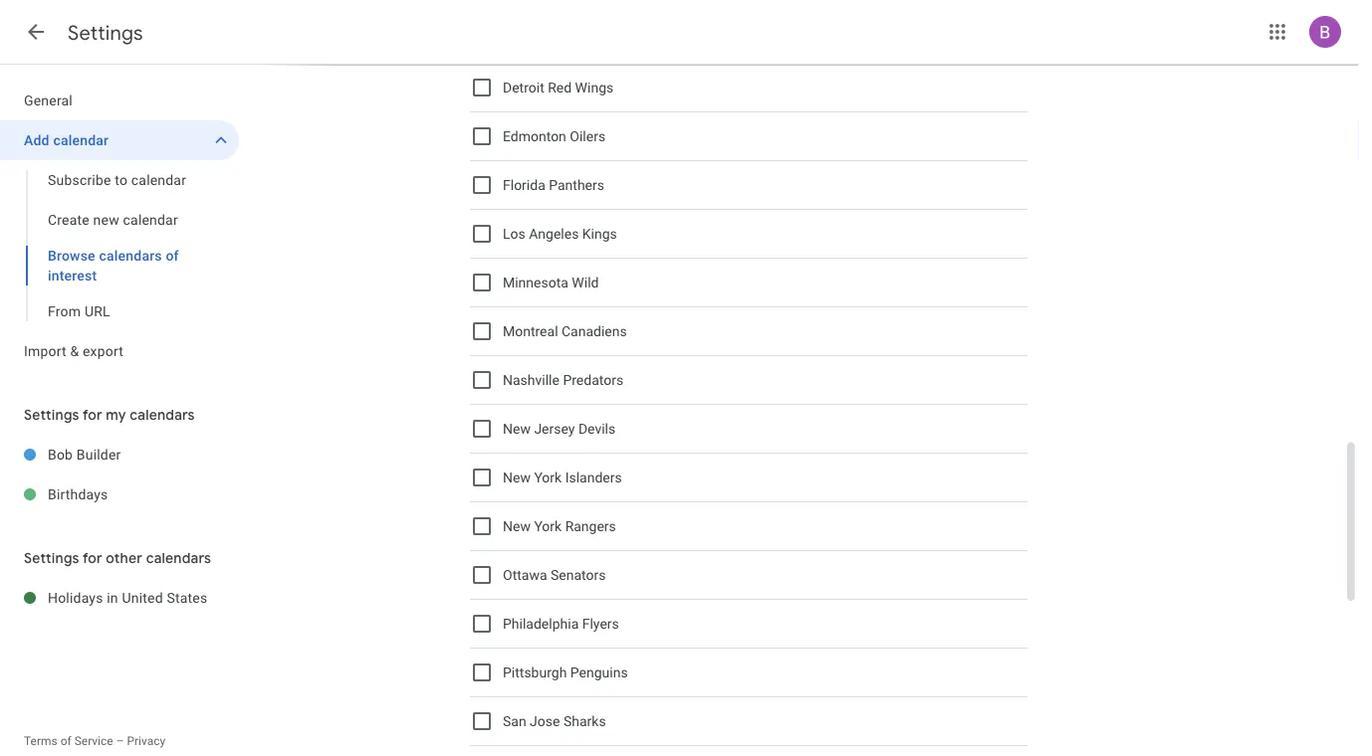 Task type: locate. For each thing, give the bounding box(es) containing it.
in
[[107, 590, 118, 607]]

york
[[534, 470, 562, 486], [534, 519, 562, 535]]

create new calendar
[[48, 212, 178, 228]]

calendars for other
[[146, 550, 211, 567]]

&
[[70, 343, 79, 360]]

penguins
[[571, 665, 628, 682]]

1 new from the top
[[503, 421, 531, 437]]

settings for settings
[[68, 20, 143, 45]]

calendar for create new calendar
[[123, 212, 178, 228]]

subscribe
[[48, 172, 111, 188]]

new york islanders
[[503, 470, 622, 486]]

calendars up states in the left of the page
[[146, 550, 211, 567]]

terms of service link
[[24, 735, 113, 749]]

for for other
[[83, 550, 102, 567]]

philadelphia
[[503, 616, 579, 633]]

group
[[0, 160, 239, 332]]

york left islanders
[[534, 470, 562, 486]]

bob builder tree item
[[0, 435, 239, 475]]

for
[[83, 406, 102, 424], [83, 550, 102, 567]]

1 york from the top
[[534, 470, 562, 486]]

settings for settings for other calendars
[[24, 550, 79, 567]]

2 vertical spatial settings
[[24, 550, 79, 567]]

0 vertical spatial settings
[[68, 20, 143, 45]]

new left jersey
[[503, 421, 531, 437]]

rangers
[[565, 519, 616, 535]]

los angeles kings
[[503, 226, 617, 242]]

calendar up subscribe at top left
[[53, 132, 109, 148]]

service
[[74, 735, 113, 749]]

calendar inside tree item
[[53, 132, 109, 148]]

florida panthers
[[503, 177, 605, 193]]

1 vertical spatial calendars
[[130, 406, 195, 424]]

pittsburgh
[[503, 665, 567, 682]]

0 vertical spatial calendars
[[99, 248, 162, 264]]

settings
[[68, 20, 143, 45], [24, 406, 79, 424], [24, 550, 79, 567]]

1 vertical spatial new
[[503, 470, 531, 486]]

privacy link
[[127, 735, 166, 749]]

import & export
[[24, 343, 124, 360]]

1 vertical spatial of
[[60, 735, 71, 749]]

wings
[[575, 79, 614, 96]]

calendar right to
[[131, 172, 186, 188]]

2 for from the top
[[83, 550, 102, 567]]

privacy
[[127, 735, 166, 749]]

bob
[[48, 447, 73, 463]]

0 vertical spatial york
[[534, 470, 562, 486]]

interest
[[48, 267, 97, 284]]

for left other at the left of the page
[[83, 550, 102, 567]]

angeles
[[529, 226, 579, 242]]

browse
[[48, 248, 95, 264]]

2 vertical spatial new
[[503, 519, 531, 535]]

of
[[166, 248, 179, 264], [60, 735, 71, 749]]

1 horizontal spatial of
[[166, 248, 179, 264]]

calendar
[[53, 132, 109, 148], [131, 172, 186, 188], [123, 212, 178, 228]]

0 vertical spatial new
[[503, 421, 531, 437]]

new down new jersey devils
[[503, 470, 531, 486]]

other
[[106, 550, 143, 567]]

0 vertical spatial of
[[166, 248, 179, 264]]

calendar right new
[[123, 212, 178, 228]]

new jersey devils
[[503, 421, 616, 437]]

holidays in united states tree item
[[0, 579, 239, 619]]

los
[[503, 226, 526, 242]]

settings right the go back icon
[[68, 20, 143, 45]]

of right terms
[[60, 735, 71, 749]]

2 new from the top
[[503, 470, 531, 486]]

devils
[[579, 421, 616, 437]]

1 vertical spatial calendar
[[131, 172, 186, 188]]

new for new york islanders
[[503, 470, 531, 486]]

–
[[116, 735, 124, 749]]

calendar for subscribe to calendar
[[131, 172, 186, 188]]

of down the "create new calendar"
[[166, 248, 179, 264]]

1 vertical spatial for
[[83, 550, 102, 567]]

predators
[[563, 372, 624, 389]]

0 vertical spatial for
[[83, 406, 102, 424]]

1 vertical spatial york
[[534, 519, 562, 535]]

2 york from the top
[[534, 519, 562, 535]]

york left rangers
[[534, 519, 562, 535]]

for left my at the bottom left of page
[[83, 406, 102, 424]]

holidays
[[48, 590, 103, 607]]

1 for from the top
[[83, 406, 102, 424]]

3 new from the top
[[503, 519, 531, 535]]

0 horizontal spatial of
[[60, 735, 71, 749]]

new
[[503, 421, 531, 437], [503, 470, 531, 486], [503, 519, 531, 535]]

new up ottawa
[[503, 519, 531, 535]]

to
[[115, 172, 128, 188]]

my
[[106, 406, 126, 424]]

kings
[[582, 226, 617, 242]]

1 vertical spatial settings
[[24, 406, 79, 424]]

calendars right my at the bottom left of page
[[130, 406, 195, 424]]

tree item
[[470, 747, 1028, 757]]

0 vertical spatial calendar
[[53, 132, 109, 148]]

new
[[93, 212, 119, 228]]

holidays in united states link
[[48, 579, 239, 619]]

calendars down the "create new calendar"
[[99, 248, 162, 264]]

url
[[85, 303, 110, 320]]

add
[[24, 132, 50, 148]]

2 vertical spatial calendar
[[123, 212, 178, 228]]

florida
[[503, 177, 546, 193]]

oilers
[[570, 128, 606, 145]]

sharks
[[564, 714, 606, 730]]

settings heading
[[68, 20, 143, 45]]

2 vertical spatial calendars
[[146, 550, 211, 567]]

calendars
[[99, 248, 162, 264], [130, 406, 195, 424], [146, 550, 211, 567]]

settings for settings for my calendars
[[24, 406, 79, 424]]

new york rangers
[[503, 519, 616, 535]]

settings up bob
[[24, 406, 79, 424]]

pittsburgh penguins
[[503, 665, 628, 682]]

nashville predators
[[503, 372, 624, 389]]

go back image
[[24, 20, 48, 44]]

tree
[[0, 81, 239, 372]]

edmonton oilers
[[503, 128, 606, 145]]

settings up holidays
[[24, 550, 79, 567]]

senators
[[551, 567, 606, 584]]

from
[[48, 303, 81, 320]]



Task type: vqa. For each thing, say whether or not it's contained in the screenshot.
13 on the left
no



Task type: describe. For each thing, give the bounding box(es) containing it.
jose
[[530, 714, 560, 730]]

panthers
[[549, 177, 605, 193]]

settings for my calendars
[[24, 406, 195, 424]]

birthdays
[[48, 487, 108, 503]]

settings for other calendars
[[24, 550, 211, 567]]

york for rangers
[[534, 519, 562, 535]]

builder
[[77, 447, 121, 463]]

create
[[48, 212, 90, 228]]

york for islanders
[[534, 470, 562, 486]]

ottawa
[[503, 567, 547, 584]]

add calendar tree item
[[0, 121, 239, 160]]

montreal canadiens
[[503, 323, 627, 340]]

new for new jersey devils
[[503, 421, 531, 437]]

ottawa senators
[[503, 567, 606, 584]]

holidays in united states
[[48, 590, 207, 607]]

subscribe to calendar
[[48, 172, 186, 188]]

flyers
[[582, 616, 619, 633]]

philadelphia flyers
[[503, 616, 619, 633]]

minnesota
[[503, 275, 569, 291]]

terms
[[24, 735, 57, 749]]

of inside 'browse calendars of interest'
[[166, 248, 179, 264]]

calendars for my
[[130, 406, 195, 424]]

export
[[83, 343, 124, 360]]

nashville
[[503, 372, 560, 389]]

edmonton
[[503, 128, 567, 145]]

states
[[167, 590, 207, 607]]

minnesota wild
[[503, 275, 599, 291]]

san jose sharks
[[503, 714, 606, 730]]

canadiens
[[562, 323, 627, 340]]

terms of service – privacy
[[24, 735, 166, 749]]

birthdays tree item
[[0, 475, 239, 515]]

bob builder
[[48, 447, 121, 463]]

browse calendars of interest
[[48, 248, 179, 284]]

new for new york rangers
[[503, 519, 531, 535]]

detroit
[[503, 79, 545, 96]]

san
[[503, 714, 527, 730]]

import
[[24, 343, 67, 360]]

detroit red wings
[[503, 79, 614, 96]]

wild
[[572, 275, 599, 291]]

tree containing general
[[0, 81, 239, 372]]

islanders
[[565, 470, 622, 486]]

montreal
[[503, 323, 558, 340]]

birthdays link
[[48, 475, 239, 515]]

for for my
[[83, 406, 102, 424]]

jersey
[[534, 421, 575, 437]]

general
[[24, 92, 73, 109]]

group containing subscribe to calendar
[[0, 160, 239, 332]]

from url
[[48, 303, 110, 320]]

calendars inside 'browse calendars of interest'
[[99, 248, 162, 264]]

settings for my calendars tree
[[0, 435, 239, 515]]

red
[[548, 79, 572, 96]]

add calendar
[[24, 132, 109, 148]]

united
[[122, 590, 163, 607]]



